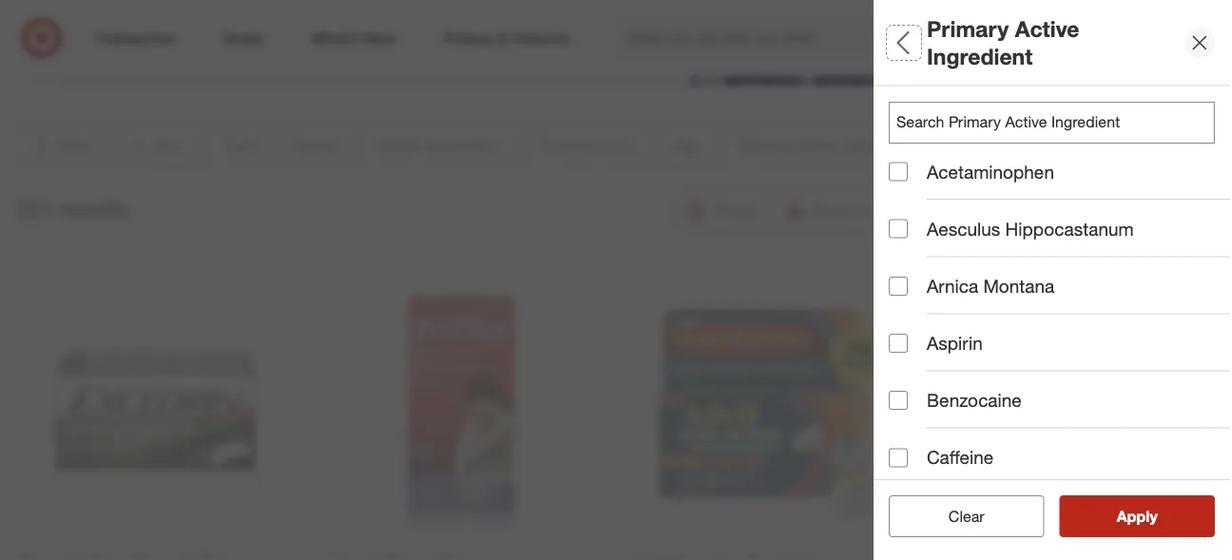 Task type: describe. For each thing, give the bounding box(es) containing it.
active inside button
[[962, 414, 1015, 436]]

Benzocaine checkbox
[[889, 391, 908, 410]]

aesculus hippocastanum
[[927, 217, 1134, 239]]

What can we help you find? suggestions appear below search field
[[617, 17, 990, 59]]

primary active ingredient inside dialog
[[927, 15, 1080, 69]]

321
[[15, 195, 52, 222]]

Arnica Montana checkbox
[[889, 276, 908, 295]]

clear for clear
[[949, 507, 985, 525]]

tablet
[[968, 299, 1003, 316]]

Aesculus Hippocastanum checkbox
[[889, 219, 908, 238]]

search button
[[977, 17, 1022, 63]]

see results button
[[1060, 496, 1215, 537]]

acetaminophen
[[927, 160, 1055, 182]]

aesculus
[[927, 217, 1001, 239]]

all
[[980, 507, 995, 525]]

results for see results
[[1129, 507, 1178, 525]]

health application button
[[889, 195, 1231, 262]]

type button
[[889, 62, 1231, 128]]

ingredient inside primary active ingredient button
[[1020, 414, 1108, 436]]

all filters dialog
[[874, 0, 1231, 560]]

clear for clear all
[[939, 507, 975, 525]]

type
[[889, 81, 929, 103]]

all filters
[[889, 17, 981, 43]]

spray;
[[889, 299, 927, 316]]

product
[[889, 275, 958, 296]]

arnica montana
[[927, 275, 1055, 297]]

active inside primary active ingredient
[[1015, 15, 1080, 42]]

brand button
[[889, 128, 1231, 195]]

321 results
[[15, 195, 128, 222]]

age
[[889, 341, 923, 363]]

Caffeine checkbox
[[889, 448, 908, 467]]

clear all button
[[889, 496, 1045, 537]]

product form spray; stick; tablet
[[889, 275, 1007, 316]]

primary inside primary active ingredient
[[927, 15, 1009, 42]]

form
[[963, 275, 1007, 296]]

stick;
[[931, 299, 964, 316]]

see results
[[1097, 507, 1178, 525]]

health
[[889, 215, 945, 236]]

primary inside button
[[889, 414, 957, 436]]

apply button
[[1060, 496, 1215, 537]]



Task type: locate. For each thing, give the bounding box(es) containing it.
advertisement region
[[45, 0, 1186, 86]]

0 vertical spatial primary active ingredient
[[927, 15, 1080, 69]]

1 vertical spatial ingredient
[[1020, 414, 1108, 436]]

arnica
[[927, 275, 979, 297]]

ingredient down age button at right bottom
[[1020, 414, 1108, 436]]

benzocaine
[[927, 389, 1022, 411]]

results right "321"
[[58, 195, 128, 222]]

filters
[[922, 17, 981, 43]]

results inside button
[[1129, 507, 1178, 525]]

clear button
[[889, 496, 1045, 537]]

clear left the 'all'
[[939, 507, 975, 525]]

Aspirin checkbox
[[889, 333, 908, 352]]

clear inside button
[[939, 507, 975, 525]]

0 vertical spatial results
[[58, 195, 128, 222]]

apply
[[1117, 507, 1158, 525]]

clear inside button
[[949, 507, 985, 525]]

primary
[[927, 15, 1009, 42], [889, 414, 957, 436]]

ingredient up type
[[927, 43, 1033, 69]]

none text field inside 'primary active ingredient' dialog
[[889, 101, 1215, 143]]

active up type button
[[1015, 15, 1080, 42]]

1 horizontal spatial results
[[1129, 507, 1178, 525]]

ingredient inside primary active ingredient
[[927, 43, 1033, 69]]

search
[[977, 31, 1022, 49]]

active down benzocaine
[[962, 414, 1015, 436]]

primary down benzocaine checkbox
[[889, 414, 957, 436]]

primary active ingredient inside button
[[889, 414, 1108, 436]]

1 vertical spatial active
[[962, 414, 1015, 436]]

ingredient
[[927, 43, 1033, 69], [1020, 414, 1108, 436]]

2 clear from the left
[[949, 507, 985, 525]]

clear down caffeine
[[949, 507, 985, 525]]

aspirin
[[927, 332, 983, 354]]

age button
[[889, 328, 1231, 395]]

clear all
[[939, 507, 995, 525]]

active
[[1015, 15, 1080, 42], [962, 414, 1015, 436]]

0 vertical spatial active
[[1015, 15, 1080, 42]]

brand
[[889, 148, 941, 170]]

Acetaminophen checkbox
[[889, 162, 908, 181]]

0 vertical spatial primary
[[927, 15, 1009, 42]]

None text field
[[889, 101, 1215, 143]]

clear
[[939, 507, 975, 525], [949, 507, 985, 525]]

application
[[950, 215, 1047, 236]]

results for 321 results
[[58, 195, 128, 222]]

montana
[[984, 275, 1055, 297]]

primary active ingredient button
[[889, 395, 1231, 461]]

results right "see"
[[1129, 507, 1178, 525]]

hippocastanum
[[1006, 217, 1134, 239]]

see
[[1097, 507, 1125, 525]]

2
[[1199, 19, 1204, 31]]

primary active ingredient dialog
[[874, 0, 1231, 560]]

0 horizontal spatial results
[[58, 195, 128, 222]]

primary right all
[[927, 15, 1009, 42]]

primary active ingredient
[[927, 15, 1080, 69], [889, 414, 1108, 436]]

0 vertical spatial ingredient
[[927, 43, 1033, 69]]

caffeine
[[927, 446, 994, 468]]

1 vertical spatial results
[[1129, 507, 1178, 525]]

health application
[[889, 215, 1047, 236]]

results
[[58, 195, 128, 222], [1129, 507, 1178, 525]]

1 vertical spatial primary active ingredient
[[889, 414, 1108, 436]]

2 link
[[1170, 17, 1212, 59]]

1 clear from the left
[[939, 507, 975, 525]]

all
[[889, 17, 916, 43]]

sponsored
[[1130, 87, 1186, 101]]

1 vertical spatial primary
[[889, 414, 957, 436]]



Task type: vqa. For each thing, say whether or not it's contained in the screenshot.
Spray;
yes



